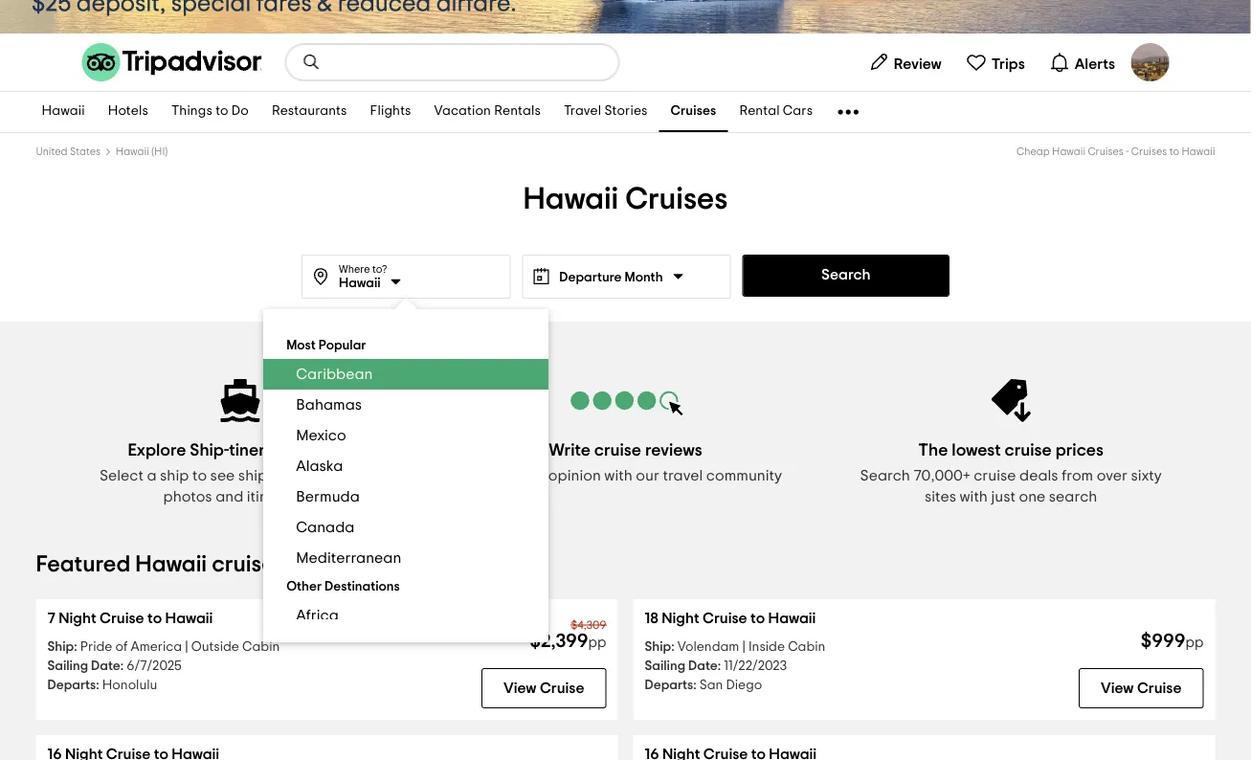 Task type: vqa. For each thing, say whether or not it's contained in the screenshot.
Improve This Listing
no



Task type: describe. For each thing, give the bounding box(es) containing it.
vacation
[[434, 105, 491, 118]]

cabin inside ship : volendam | inside cabin sailing date: 11/22/2023 departs: san diego
[[788, 641, 826, 654]]

alerts link
[[1041, 43, 1124, 81]]

prices
[[1056, 441, 1104, 459]]

inside
[[749, 641, 785, 654]]

where
[[339, 264, 370, 274]]

community
[[707, 468, 782, 484]]

flights link
[[359, 92, 423, 132]]

| inside ship : volendam | inside cabin sailing date: 11/22/2023 departs: san diego
[[743, 641, 746, 654]]

night for $999
[[662, 611, 700, 626]]

review
[[894, 56, 942, 71]]

cheap hawaii cruises - cruises to hawaii
[[1017, 147, 1216, 157]]

opinion
[[549, 468, 601, 484]]

do
[[232, 105, 249, 118]]

6/7/2025
[[127, 660, 182, 673]]

bahamas
[[296, 397, 362, 413]]

hawaii cruises
[[523, 184, 728, 215]]

: for $4,309
[[74, 641, 77, 654]]

things
[[171, 105, 213, 118]]

sailing inside ship : pride of america | outside cabin sailing date: 6/7/2025 departs: honolulu
[[47, 660, 88, 673]]

cruise up volendam
[[703, 611, 748, 626]]

hawaii down where to?
[[339, 276, 381, 290]]

vacation rentals
[[434, 105, 541, 118]]

to up inside
[[751, 611, 765, 626]]

date: inside ship : volendam | inside cabin sailing date: 11/22/2023 departs: san diego
[[689, 660, 721, 673]]

with inside write cruise reviews share your opinion with our travel community
[[605, 468, 633, 484]]

cruise down $2,399 in the bottom of the page
[[540, 681, 585, 696]]

deals inside the lowest cruise prices search 70,000+ cruise deals from over sixty sites with just one search
[[1020, 468, 1059, 484]]

1 ship from the left
[[160, 468, 189, 484]]

mexico
[[296, 428, 346, 443]]

diego
[[726, 679, 762, 692]]

$999
[[1141, 632, 1186, 651]]

reviews,
[[325, 468, 381, 484]]

canada
[[296, 520, 355, 535]]

7
[[47, 611, 55, 626]]

ship‑tinerary™
[[190, 441, 300, 459]]

cruises link
[[659, 92, 728, 132]]

18
[[645, 611, 659, 626]]

alaska
[[296, 459, 343, 474]]

pp inside $999 pp
[[1186, 636, 1204, 650]]

0 vertical spatial search
[[822, 267, 871, 283]]

one
[[1019, 489, 1046, 505]]

write
[[549, 441, 591, 459]]

cabin inside ship : pride of america | outside cabin sailing date: 6/7/2025 departs: honolulu
[[242, 641, 280, 654]]

hawaii up inside
[[769, 611, 816, 626]]

itineraries
[[247, 489, 317, 505]]

where to?
[[339, 264, 387, 274]]

to inside explore ship‑tinerary™ pages select a ship to see ship details, reviews, photos and itineraries
[[192, 468, 207, 484]]

other
[[286, 580, 322, 594]]

united states link
[[36, 147, 101, 157]]

africa
[[296, 608, 339, 623]]

rental cars
[[740, 105, 813, 118]]

view for $2,399
[[504, 681, 537, 696]]

view cruise for $2,399
[[504, 681, 585, 696]]

from
[[1062, 468, 1094, 484]]

a
[[147, 468, 157, 484]]

search inside the lowest cruise prices search 70,000+ cruise deals from over sixty sites with just one search
[[861, 468, 911, 484]]

destinations
[[325, 580, 400, 594]]

cruises left rental
[[671, 105, 717, 118]]

other destinations
[[286, 580, 400, 594]]

search
[[1049, 489, 1098, 505]]

travel
[[564, 105, 602, 118]]

united
[[36, 147, 68, 157]]

explore
[[128, 441, 186, 459]]

stories
[[605, 105, 648, 118]]

| inside ship : pride of america | outside cabin sailing date: 6/7/2025 departs: honolulu
[[185, 641, 188, 654]]

restaurants link
[[260, 92, 359, 132]]

7 night cruise to hawaii
[[47, 611, 213, 626]]

: for $999
[[671, 641, 675, 654]]

photos
[[163, 489, 212, 505]]

honolulu
[[102, 679, 157, 692]]

volendam
[[678, 641, 740, 654]]

travel
[[663, 468, 703, 484]]

featured
[[36, 554, 130, 576]]

alerts
[[1075, 56, 1116, 71]]

cruise down $999
[[1138, 681, 1182, 696]]

to up america
[[148, 611, 162, 626]]

restaurants
[[272, 105, 347, 118]]

pages
[[304, 441, 353, 459]]

to?
[[372, 264, 387, 274]]

states
[[70, 147, 101, 157]]

cruise inside write cruise reviews share your opinion with our travel community
[[595, 441, 642, 459]]

month
[[625, 271, 663, 284]]



Task type: locate. For each thing, give the bounding box(es) containing it.
search image
[[302, 53, 321, 72]]

night right 7
[[59, 611, 96, 626]]

cruise
[[100, 611, 144, 626], [703, 611, 748, 626], [540, 681, 585, 696], [1138, 681, 1182, 696]]

departs:
[[47, 679, 99, 692], [645, 679, 697, 692]]

popular
[[319, 339, 366, 352]]

None search field
[[287, 45, 618, 79]]

1 pp from the left
[[589, 636, 607, 650]]

sixty
[[1132, 468, 1162, 484]]

details,
[[271, 468, 322, 484]]

2 ship from the left
[[238, 468, 267, 484]]

$2,399
[[530, 632, 589, 651]]

1 horizontal spatial view
[[1101, 681, 1134, 696]]

sailing inside ship : volendam | inside cabin sailing date: 11/22/2023 departs: san diego
[[645, 660, 686, 673]]

1 ship from the left
[[47, 641, 74, 654]]

hotels
[[108, 105, 148, 118]]

tripadvisor image
[[82, 43, 262, 81]]

rental
[[740, 105, 780, 118]]

hawaii
[[42, 105, 85, 118], [116, 147, 149, 157], [1052, 147, 1086, 157], [1182, 147, 1216, 157], [523, 184, 619, 215], [339, 276, 381, 290], [135, 554, 207, 576], [165, 611, 213, 626], [769, 611, 816, 626]]

ship for $4,309
[[47, 641, 74, 654]]

0 horizontal spatial night
[[59, 611, 96, 626]]

bermuda
[[296, 489, 360, 505]]

1 horizontal spatial view cruise
[[1101, 681, 1182, 696]]

departs: inside ship : pride of america | outside cabin sailing date: 6/7/2025 departs: honolulu
[[47, 679, 99, 692]]

with left the just
[[960, 489, 988, 505]]

just
[[992, 489, 1016, 505]]

0 horizontal spatial |
[[185, 641, 188, 654]]

united states
[[36, 147, 101, 157]]

pp inside $4,309 $2,399 pp
[[589, 636, 607, 650]]

the
[[919, 441, 949, 459]]

san
[[700, 679, 723, 692]]

review link
[[860, 43, 950, 81]]

the lowest cruise prices search 70,000+ cruise deals from over sixty sites with just one search
[[861, 441, 1162, 505]]

2 cabin from the left
[[788, 641, 826, 654]]

sailing down volendam
[[645, 660, 686, 673]]

2 ship from the left
[[645, 641, 671, 654]]

1 horizontal spatial :
[[671, 641, 675, 654]]

0 horizontal spatial view cruise
[[504, 681, 585, 696]]

2 sailing from the left
[[645, 660, 686, 673]]

night right 18
[[662, 611, 700, 626]]

0 horizontal spatial pp
[[589, 636, 607, 650]]

(hi)
[[152, 147, 168, 157]]

ship
[[160, 468, 189, 484], [238, 468, 267, 484]]

1 cabin from the left
[[242, 641, 280, 654]]

outside
[[191, 641, 239, 654]]

ship down 7
[[47, 641, 74, 654]]

cruises right -
[[1132, 147, 1168, 157]]

and
[[216, 489, 244, 505]]

rental cars link
[[728, 92, 825, 132]]

cruises
[[671, 105, 717, 118], [1088, 147, 1124, 157], [1132, 147, 1168, 157], [625, 184, 728, 215]]

:
[[74, 641, 77, 654], [671, 641, 675, 654]]

0 horizontal spatial cabin
[[242, 641, 280, 654]]

: left volendam
[[671, 641, 675, 654]]

cruises up month on the top of page
[[625, 184, 728, 215]]

ship right a
[[160, 468, 189, 484]]

of
[[115, 641, 128, 654]]

to left 'see'
[[192, 468, 207, 484]]

2 date: from the left
[[689, 660, 721, 673]]

hawaii up outside
[[165, 611, 213, 626]]

to left "do" at the top of the page
[[216, 105, 229, 118]]

our
[[636, 468, 660, 484]]

0 horizontal spatial with
[[605, 468, 633, 484]]

1 horizontal spatial ship
[[238, 468, 267, 484]]

1 view cruise from the left
[[504, 681, 585, 696]]

1 date: from the left
[[91, 660, 124, 673]]

cruise up one
[[1005, 441, 1052, 459]]

0 horizontal spatial ship
[[47, 641, 74, 654]]

sailing down pride
[[47, 660, 88, 673]]

mediterranean
[[296, 551, 402, 566]]

2 view cruise from the left
[[1101, 681, 1182, 696]]

1 night from the left
[[59, 611, 96, 626]]

0 horizontal spatial departs:
[[47, 679, 99, 692]]

0 horizontal spatial :
[[74, 641, 77, 654]]

over
[[1097, 468, 1128, 484]]

-
[[1126, 147, 1129, 157]]

cheap
[[1017, 147, 1050, 157]]

2 night from the left
[[662, 611, 700, 626]]

1 horizontal spatial deals
[[1020, 468, 1059, 484]]

1 | from the left
[[185, 641, 188, 654]]

america
[[131, 641, 182, 654]]

rentals
[[494, 105, 541, 118]]

night
[[59, 611, 96, 626], [662, 611, 700, 626]]

things to do link
[[160, 92, 260, 132]]

search
[[822, 267, 871, 283], [861, 468, 911, 484]]

cruise
[[595, 441, 642, 459], [1005, 441, 1052, 459], [974, 468, 1017, 484], [212, 554, 275, 576]]

departs: down pride
[[47, 679, 99, 692]]

hawaii up 7 night cruise to hawaii
[[135, 554, 207, 576]]

1 view from the left
[[504, 681, 537, 696]]

1 departs: from the left
[[47, 679, 99, 692]]

date: inside ship : pride of america | outside cabin sailing date: 6/7/2025 departs: honolulu
[[91, 660, 124, 673]]

: inside ship : volendam | inside cabin sailing date: 11/22/2023 departs: san diego
[[671, 641, 675, 654]]

travel stories
[[564, 105, 648, 118]]

$4,309 $2,399 pp
[[530, 620, 607, 651]]

pride
[[80, 641, 112, 654]]

departs: left san
[[645, 679, 697, 692]]

ship : volendam | inside cabin sailing date: 11/22/2023 departs: san diego
[[645, 641, 826, 692]]

1 vertical spatial search
[[861, 468, 911, 484]]

caribbean
[[296, 367, 373, 382]]

cruise up of
[[100, 611, 144, 626]]

reviews
[[645, 441, 703, 459]]

hawaii up departure
[[523, 184, 619, 215]]

night for $4,309
[[59, 611, 96, 626]]

hawaii right -
[[1182, 147, 1216, 157]]

advertisement region
[[0, 0, 1252, 34]]

sites
[[925, 489, 957, 505]]

cruise up the just
[[974, 468, 1017, 484]]

your
[[514, 468, 545, 484]]

ship
[[47, 641, 74, 654], [645, 641, 671, 654]]

view cruise for pp
[[1101, 681, 1182, 696]]

2 | from the left
[[743, 641, 746, 654]]

: inside ship : pride of america | outside cabin sailing date: 6/7/2025 departs: honolulu
[[74, 641, 77, 654]]

0 horizontal spatial deals
[[280, 554, 337, 576]]

2 pp from the left
[[1186, 636, 1204, 650]]

ship : pride of america | outside cabin sailing date: 6/7/2025 departs: honolulu
[[47, 641, 280, 692]]

see
[[210, 468, 235, 484]]

2 view from the left
[[1101, 681, 1134, 696]]

share
[[469, 468, 511, 484]]

1 : from the left
[[74, 641, 77, 654]]

ship for $999
[[645, 641, 671, 654]]

0 vertical spatial deals
[[1020, 468, 1059, 484]]

ship down ship‑tinerary™
[[238, 468, 267, 484]]

1 horizontal spatial departs:
[[645, 679, 697, 692]]

cruise down and
[[212, 554, 275, 576]]

hotels link
[[96, 92, 160, 132]]

hawaii (hi)
[[116, 147, 168, 157]]

with inside the lowest cruise prices search 70,000+ cruise deals from over sixty sites with just one search
[[960, 489, 988, 505]]

0 horizontal spatial date:
[[91, 660, 124, 673]]

trips
[[992, 56, 1025, 71]]

profile picture image
[[1131, 43, 1170, 81]]

| left outside
[[185, 641, 188, 654]]

hawaii up united states link at the left top
[[42, 105, 85, 118]]

ship inside ship : volendam | inside cabin sailing date: 11/22/2023 departs: san diego
[[645, 641, 671, 654]]

1 horizontal spatial ship
[[645, 641, 671, 654]]

1 horizontal spatial sailing
[[645, 660, 686, 673]]

things to do
[[171, 105, 249, 118]]

date: down volendam
[[689, 660, 721, 673]]

1 horizontal spatial |
[[743, 641, 746, 654]]

1 horizontal spatial pp
[[1186, 636, 1204, 650]]

flights
[[370, 105, 411, 118]]

featured hawaii cruise deals
[[36, 554, 337, 576]]

: left pride
[[74, 641, 77, 654]]

1 vertical spatial with
[[960, 489, 988, 505]]

travel stories link
[[552, 92, 659, 132]]

view cruise down $999
[[1101, 681, 1182, 696]]

1 horizontal spatial date:
[[689, 660, 721, 673]]

sailing
[[47, 660, 88, 673], [645, 660, 686, 673]]

1 horizontal spatial night
[[662, 611, 700, 626]]

deals up other
[[280, 554, 337, 576]]

18 night cruise to hawaii
[[645, 611, 816, 626]]

1 horizontal spatial with
[[960, 489, 988, 505]]

0 vertical spatial with
[[605, 468, 633, 484]]

1 horizontal spatial cabin
[[788, 641, 826, 654]]

deals up one
[[1020, 468, 1059, 484]]

explore ship‑tinerary™ pages select a ship to see ship details, reviews, photos and itineraries
[[100, 441, 381, 505]]

1 sailing from the left
[[47, 660, 88, 673]]

|
[[185, 641, 188, 654], [743, 641, 746, 654]]

2 departs: from the left
[[645, 679, 697, 692]]

cabin right outside
[[242, 641, 280, 654]]

to right -
[[1170, 147, 1180, 157]]

1 vertical spatial deals
[[280, 554, 337, 576]]

cruise up our
[[595, 441, 642, 459]]

deals
[[1020, 468, 1059, 484], [280, 554, 337, 576]]

trips link
[[958, 43, 1034, 81]]

most popular
[[286, 339, 366, 352]]

departure
[[560, 271, 622, 284]]

hawaii right cheap at the right top
[[1052, 147, 1086, 157]]

cabin right inside
[[788, 641, 826, 654]]

most
[[286, 339, 316, 352]]

view for pp
[[1101, 681, 1134, 696]]

with left our
[[605, 468, 633, 484]]

date: down pride
[[91, 660, 124, 673]]

vacation rentals link
[[423, 92, 552, 132]]

lowest
[[952, 441, 1001, 459]]

70,000+
[[914, 468, 971, 484]]

0 horizontal spatial view
[[504, 681, 537, 696]]

departure month
[[560, 271, 663, 284]]

11/22/2023
[[724, 660, 787, 673]]

cruises left -
[[1088, 147, 1124, 157]]

0 horizontal spatial ship
[[160, 468, 189, 484]]

2 : from the left
[[671, 641, 675, 654]]

view cruise down $2,399 in the bottom of the page
[[504, 681, 585, 696]]

hawaii left the (hi) on the top left of the page
[[116, 147, 149, 157]]

departs: inside ship : volendam | inside cabin sailing date: 11/22/2023 departs: san diego
[[645, 679, 697, 692]]

ship down 18
[[645, 641, 671, 654]]

0 horizontal spatial sailing
[[47, 660, 88, 673]]

ship inside ship : pride of america | outside cabin sailing date: 6/7/2025 departs: honolulu
[[47, 641, 74, 654]]

with
[[605, 468, 633, 484], [960, 489, 988, 505]]

| up 11/22/2023
[[743, 641, 746, 654]]

$4,309
[[571, 620, 607, 631]]



